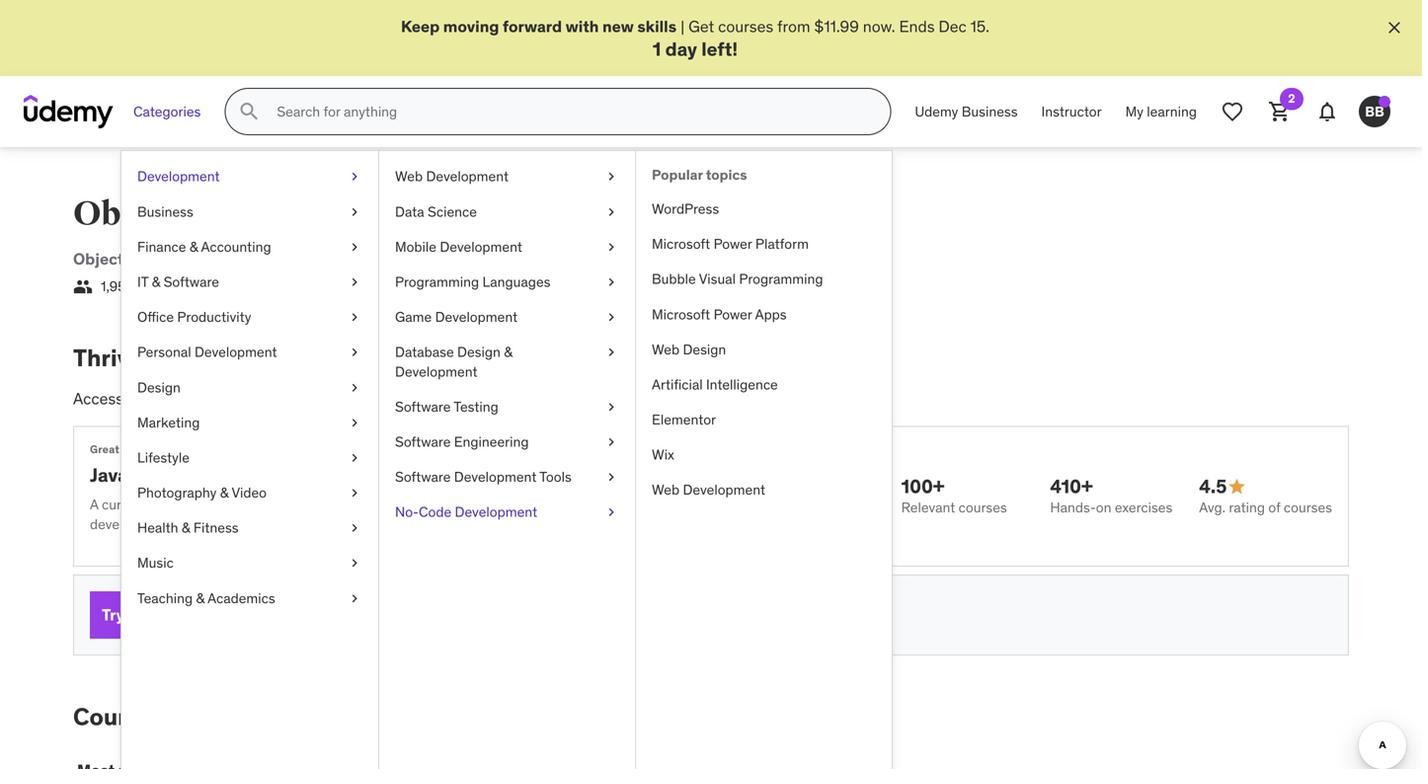 Task type: describe. For each thing, give the bounding box(es) containing it.
elementor
[[652, 411, 716, 429]]

dec
[[939, 16, 967, 37]]

collection inside great for java developers a curated collection of courses and hands-on practice exercises to help you advance as a java developer.
[[152, 496, 212, 514]]

xsmall image for database design & development
[[604, 343, 619, 362]]

and
[[283, 496, 306, 514]]

software development tools
[[395, 468, 572, 486]]

development up programming languages
[[440, 238, 523, 256]]

xsmall image for personal development
[[347, 343, 363, 362]]

a
[[90, 496, 98, 514]]

access
[[73, 389, 124, 409]]

marketing
[[137, 414, 200, 432]]

game
[[395, 308, 432, 326]]

data science link
[[379, 194, 635, 230]]

programming languages
[[395, 273, 551, 291]]

day
[[665, 37, 697, 61]]

practice
[[372, 496, 422, 514]]

udemy
[[915, 103, 959, 120]]

month
[[455, 606, 495, 624]]

access a collection of top-rated courses curated for in-demand roles with a personal plan subscription.
[[73, 389, 797, 409]]

bb
[[1365, 103, 1385, 120]]

avg.
[[1199, 499, 1226, 516]]

of right the rating at the right bottom of page
[[1269, 499, 1281, 516]]

oriented for object oriented programming relates to development it & software
[[127, 249, 194, 269]]

developers
[[132, 463, 233, 487]]

categories button
[[122, 88, 213, 136]]

courses inside great for java developers a curated collection of courses and hands-on practice exercises to help you advance as a java developer.
[[231, 496, 280, 514]]

0 vertical spatial web
[[395, 168, 423, 185]]

software for software engineering
[[395, 433, 451, 451]]

at
[[370, 606, 382, 624]]

languages
[[483, 273, 551, 291]]

business link
[[122, 194, 378, 230]]

bubble visual programming link
[[636, 262, 892, 297]]

get
[[199, 702, 237, 732]]

subscription.
[[706, 389, 797, 409]]

programming for object oriented programming relates to development it & software
[[197, 249, 301, 269]]

xsmall image for software engineering
[[604, 433, 619, 452]]

bubble visual programming
[[652, 270, 823, 288]]

relates
[[305, 249, 356, 269]]

1 vertical spatial it
[[137, 273, 148, 291]]

& for software
[[152, 273, 160, 291]]

try personal plan for free
[[102, 605, 289, 625]]

object for object oriented programming courses
[[73, 194, 179, 235]]

finance
[[137, 238, 186, 256]]

no-code development
[[395, 503, 538, 521]]

xsmall image for business
[[347, 202, 363, 222]]

try personal plan for free link
[[90, 592, 301, 639]]

intelligence
[[706, 376, 778, 394]]

1 horizontal spatial web development link
[[636, 473, 892, 508]]

elementor link
[[636, 403, 892, 438]]

forward
[[503, 16, 562, 37]]

learning
[[1147, 103, 1197, 120]]

design for database
[[457, 343, 501, 361]]

410+ hands-on exercises
[[1051, 475, 1173, 516]]

2 link
[[1257, 88, 1304, 136]]

no-
[[395, 503, 419, 521]]

no-code development element
[[635, 151, 892, 770]]

software testing link
[[379, 390, 635, 425]]

in-
[[441, 389, 460, 409]]

2 vertical spatial personal
[[128, 605, 194, 625]]

no-code development link
[[379, 495, 635, 530]]

0 horizontal spatial to
[[171, 702, 194, 732]]

1 horizontal spatial it & software link
[[480, 249, 588, 269]]

photography & video link
[[122, 476, 378, 511]]

music
[[137, 554, 174, 572]]

marketing link
[[122, 405, 378, 441]]

submit search image
[[237, 100, 261, 124]]

moving
[[443, 16, 499, 37]]

100+
[[902, 475, 945, 498]]

hands-
[[309, 496, 353, 514]]

instructor
[[1042, 103, 1102, 120]]

of inside great for java developers a curated collection of courses and hands-on practice exercises to help you advance as a java developer.
[[216, 496, 228, 514]]

1 horizontal spatial to
[[360, 249, 376, 269]]

xsmall image for office productivity
[[347, 308, 363, 327]]

photography
[[137, 484, 217, 502]]

visual
[[699, 270, 736, 288]]

design link
[[122, 370, 378, 405]]

2 vertical spatial web
[[652, 481, 680, 499]]

thrive
[[73, 343, 143, 373]]

0 horizontal spatial courses
[[73, 702, 165, 732]]

xsmall image for finance & accounting
[[347, 237, 363, 257]]

wordpress link
[[636, 192, 892, 227]]

engineering
[[454, 433, 529, 451]]

0 horizontal spatial it & software link
[[122, 265, 378, 300]]

teaching & academics link
[[122, 581, 378, 616]]

& for accounting
[[189, 238, 198, 256]]

xsmall image for game development
[[604, 308, 619, 327]]

after
[[498, 606, 527, 624]]

now.
[[863, 16, 896, 37]]

personal development link
[[122, 335, 378, 370]]

keep
[[401, 16, 440, 37]]

of left top-
[[212, 389, 226, 409]]

software up office productivity
[[164, 273, 219, 291]]

my learning link
[[1114, 88, 1209, 136]]

to inside great for java developers a curated collection of courses and hands-on practice exercises to help you advance as a java developer.
[[486, 496, 499, 514]]

xsmall image for marketing
[[347, 413, 363, 433]]

oriented for object oriented programming courses
[[185, 194, 329, 235]]

productivity
[[177, 308, 251, 326]]

close image
[[1385, 18, 1405, 38]]

0 vertical spatial plan
[[671, 389, 702, 409]]

development down data science
[[379, 249, 480, 269]]

1,958,817
[[101, 278, 159, 295]]

testing
[[454, 398, 499, 416]]

0 horizontal spatial a
[[127, 389, 136, 409]]

code
[[419, 503, 452, 521]]

try
[[102, 605, 124, 625]]

0 horizontal spatial design
[[137, 379, 181, 396]]

business inside udemy business link
[[962, 103, 1018, 120]]

1 vertical spatial plan
[[197, 605, 231, 625]]

15.
[[971, 16, 990, 37]]

410+
[[1051, 475, 1093, 498]]

with inside keep moving forward with new skills | get courses from $11.99 now. ends dec 15. 1 day left!
[[566, 16, 599, 37]]

& for video
[[220, 484, 229, 502]]

started
[[288, 702, 370, 732]]

microsoft power apps
[[652, 306, 787, 323]]

with inside the 'thrive in your career' element
[[560, 389, 590, 409]]

1 horizontal spatial for
[[234, 605, 256, 625]]

per
[[431, 606, 451, 624]]

xsmall image for music
[[347, 554, 363, 573]]

help
[[502, 496, 529, 514]]

mobile
[[395, 238, 437, 256]]

new
[[603, 16, 634, 37]]

in
[[148, 343, 169, 373]]

small image
[[73, 277, 93, 297]]

exercises inside 410+ hands-on exercises
[[1115, 499, 1173, 516]]

courses right rated
[[300, 389, 356, 409]]

xsmall image for software testing
[[604, 397, 619, 417]]

small image
[[1227, 477, 1247, 497]]

learners
[[162, 278, 212, 295]]

development down categories dropdown button
[[137, 168, 220, 185]]

game development
[[395, 308, 518, 326]]

lifestyle
[[137, 449, 190, 467]]

microsoft power platform
[[652, 235, 809, 253]]

instructor link
[[1030, 88, 1114, 136]]

xsmall image for web development
[[604, 167, 619, 187]]

& for fitness
[[182, 519, 190, 537]]

xsmall image for lifestyle
[[347, 448, 363, 468]]

development down software development tools link at left
[[455, 503, 538, 521]]

design for web
[[683, 341, 726, 358]]

you inside great for java developers a curated collection of courses and hands-on practice exercises to help you advance as a java developer.
[[532, 496, 554, 514]]

xsmall image for mobile development
[[604, 237, 619, 257]]

java
[[90, 463, 128, 487]]

xsmall image for data science
[[604, 202, 619, 222]]

wix
[[652, 446, 675, 464]]

web inside "link"
[[652, 341, 680, 358]]

programming for object oriented programming courses
[[336, 194, 558, 235]]

shopping cart with 2 items image
[[1268, 100, 1292, 124]]

0 vertical spatial it
[[488, 249, 502, 269]]

development inside database design & development
[[395, 363, 478, 381]]

xsmall image for software development tools
[[604, 468, 619, 487]]

artificial
[[652, 376, 703, 394]]

notifications image
[[1316, 100, 1340, 124]]

keep moving forward with new skills | get courses from $11.99 now. ends dec 15. 1 day left!
[[401, 16, 990, 61]]

courses to get you started
[[73, 702, 370, 732]]

software for software testing
[[395, 398, 451, 416]]

1 vertical spatial personal
[[606, 389, 667, 409]]

0 vertical spatial development link
[[122, 159, 378, 194]]

2
[[1289, 91, 1296, 106]]

database design & development
[[395, 343, 513, 381]]



Task type: vqa. For each thing, say whether or not it's contained in the screenshot.
AVG.
yes



Task type: locate. For each thing, give the bounding box(es) containing it.
2 horizontal spatial a
[[630, 496, 637, 514]]

power for platform
[[714, 235, 752, 253]]

1,958,817 learners
[[101, 278, 212, 295]]

xsmall image for it & software
[[347, 273, 363, 292]]

microsoft for microsoft power platform
[[652, 235, 710, 253]]

courses up the left!
[[718, 16, 774, 37]]

teaching
[[137, 590, 193, 607]]

web development link up science
[[379, 159, 635, 194]]

2 microsoft from the top
[[652, 306, 710, 323]]

development down programming languages
[[435, 308, 518, 326]]

object for object oriented programming relates to development it & software
[[73, 249, 124, 269]]

collection up the health & fitness
[[152, 496, 212, 514]]

web development link down elementor link
[[636, 473, 892, 508]]

2 object from the top
[[73, 249, 124, 269]]

music link
[[122, 546, 378, 581]]

apps
[[755, 306, 787, 323]]

it & software link down accounting
[[122, 265, 378, 300]]

programming inside the bubble visual programming link
[[739, 270, 823, 288]]

web up data
[[395, 168, 423, 185]]

thrive in your career element
[[73, 343, 1349, 656]]

0 vertical spatial business
[[962, 103, 1018, 120]]

skills
[[638, 16, 677, 37]]

0 vertical spatial power
[[714, 235, 752, 253]]

1 horizontal spatial business
[[962, 103, 1018, 120]]

1 vertical spatial oriented
[[127, 249, 194, 269]]

0 horizontal spatial curated
[[102, 496, 149, 514]]

web development inside no-code development element
[[652, 481, 766, 499]]

personal right try
[[128, 605, 194, 625]]

2 horizontal spatial for
[[417, 389, 437, 409]]

for
[[417, 389, 437, 409], [122, 443, 138, 456], [234, 605, 256, 625]]

web design
[[652, 341, 726, 358]]

power inside 'link'
[[714, 306, 752, 323]]

left!
[[702, 37, 738, 61]]

1 object from the top
[[73, 194, 179, 235]]

it & software link up languages at the top of the page
[[480, 249, 588, 269]]

curated down database
[[360, 389, 414, 409]]

xsmall image inside marketing link
[[347, 413, 363, 433]]

software up software engineering
[[395, 398, 451, 416]]

programming
[[336, 194, 558, 235], [197, 249, 301, 269], [739, 270, 823, 288], [395, 273, 479, 291]]

xsmall image for photography & video
[[347, 484, 363, 503]]

it & software
[[137, 273, 219, 291]]

relevant
[[902, 499, 956, 516]]

courses inside keep moving forward with new skills | get courses from $11.99 now. ends dec 15. 1 day left!
[[718, 16, 774, 37]]

web development down wix
[[652, 481, 766, 499]]

0 vertical spatial web development link
[[379, 159, 635, 194]]

0 horizontal spatial it
[[137, 273, 148, 291]]

artificial intelligence
[[652, 376, 778, 394]]

0 horizontal spatial for
[[122, 443, 138, 456]]

demand
[[460, 389, 518, 409]]

xsmall image for design
[[347, 378, 363, 397]]

1 vertical spatial web
[[652, 341, 680, 358]]

advance
[[557, 496, 609, 514]]

for left free
[[234, 605, 256, 625]]

with
[[566, 16, 599, 37], [560, 389, 590, 409]]

platform
[[756, 235, 809, 253]]

xsmall image inside finance & accounting link
[[347, 237, 363, 257]]

exercises down software development tools
[[425, 496, 483, 514]]

for inside great for java developers a curated collection of courses and hands-on practice exercises to help you advance as a java developer.
[[122, 443, 138, 456]]

wordpress
[[652, 200, 719, 218]]

on inside 410+ hands-on exercises
[[1096, 499, 1112, 516]]

2 power from the top
[[714, 306, 752, 323]]

& inside "link"
[[182, 519, 190, 537]]

to right 'relates'
[[360, 249, 376, 269]]

xsmall image for no-code development
[[604, 503, 619, 522]]

my
[[1126, 103, 1144, 120]]

& for academics
[[196, 590, 205, 607]]

& right the finance
[[189, 238, 198, 256]]

object up the finance
[[73, 194, 179, 235]]

design inside database design & development
[[457, 343, 501, 361]]

0 vertical spatial collection
[[139, 389, 208, 409]]

object up small icon
[[73, 249, 124, 269]]

xsmall image inside programming languages link
[[604, 273, 619, 292]]

xsmall image inside software engineering link
[[604, 433, 619, 452]]

for right great
[[122, 443, 138, 456]]

microsoft down wordpress
[[652, 235, 710, 253]]

great for java developers a curated collection of courses and hands-on practice exercises to help you advance as a java developer.
[[90, 443, 665, 533]]

xsmall image for development
[[347, 167, 363, 187]]

& right health
[[182, 519, 190, 537]]

courses inside 100+ relevant courses
[[959, 499, 1007, 516]]

0 vertical spatial with
[[566, 16, 599, 37]]

1 vertical spatial you
[[243, 702, 283, 732]]

web down wix
[[652, 481, 680, 499]]

1 horizontal spatial exercises
[[1115, 499, 1173, 516]]

1 vertical spatial microsoft
[[652, 306, 710, 323]]

great
[[90, 443, 120, 456]]

xsmall image inside web development link
[[604, 167, 619, 187]]

development link
[[122, 159, 378, 194], [379, 249, 480, 269]]

0 horizontal spatial web development link
[[379, 159, 635, 194]]

2 horizontal spatial to
[[486, 496, 499, 514]]

0 horizontal spatial on
[[353, 496, 368, 514]]

design up artificial intelligence
[[683, 341, 726, 358]]

web up the artificial
[[652, 341, 680, 358]]

|
[[681, 16, 685, 37]]

trial.
[[530, 606, 557, 624]]

xsmall image inside design link
[[347, 378, 363, 397]]

a right as
[[630, 496, 637, 514]]

1 vertical spatial web development link
[[636, 473, 892, 508]]

1 vertical spatial power
[[714, 306, 752, 323]]

finance & accounting
[[137, 238, 271, 256]]

Search for anything text field
[[273, 95, 867, 129]]

udemy image
[[24, 95, 114, 129]]

career
[[229, 343, 301, 373]]

xsmall image inside software development tools link
[[604, 468, 619, 487]]

academics
[[208, 590, 275, 607]]

from
[[778, 16, 811, 37]]

health
[[137, 519, 178, 537]]

0 horizontal spatial exercises
[[425, 496, 483, 514]]

0 vertical spatial for
[[417, 389, 437, 409]]

avg. rating of courses
[[1199, 499, 1333, 516]]

design down "game development"
[[457, 343, 501, 361]]

you right 'get'
[[243, 702, 283, 732]]

business right the udemy
[[962, 103, 1018, 120]]

web development link
[[379, 159, 635, 194], [636, 473, 892, 508]]

mobile development
[[395, 238, 523, 256]]

oriented up accounting
[[185, 194, 329, 235]]

2 vertical spatial for
[[234, 605, 256, 625]]

xsmall image inside the personal development link
[[347, 343, 363, 362]]

xsmall image inside development link
[[347, 167, 363, 187]]

xsmall image inside the data science link
[[604, 202, 619, 222]]

with right roles
[[560, 389, 590, 409]]

finance & accounting link
[[122, 230, 378, 265]]

software up the code
[[395, 468, 451, 486]]

exercises inside great for java developers a curated collection of courses and hands-on practice exercises to help you advance as a java developer.
[[425, 496, 483, 514]]

1 vertical spatial business
[[137, 203, 193, 221]]

1 vertical spatial development link
[[379, 249, 480, 269]]

software for software development tools
[[395, 468, 451, 486]]

xsmall image inside game development link
[[604, 308, 619, 327]]

wishlist image
[[1221, 100, 1245, 124]]

power for apps
[[714, 306, 752, 323]]

a right access
[[127, 389, 136, 409]]

1 horizontal spatial plan
[[671, 389, 702, 409]]

get
[[689, 16, 714, 37]]

0 vertical spatial object
[[73, 194, 179, 235]]

xsmall image inside database design & development link
[[604, 343, 619, 362]]

$11.99
[[814, 16, 859, 37]]

mobile development link
[[379, 230, 635, 265]]

business
[[962, 103, 1018, 120], [137, 203, 193, 221]]

on inside great for java developers a curated collection of courses and hands-on practice exercises to help you advance as a java developer.
[[353, 496, 368, 514]]

plan
[[671, 389, 702, 409], [197, 605, 231, 625]]

1 vertical spatial courses
[[73, 702, 165, 732]]

xsmall image inside health & fitness "link"
[[347, 519, 363, 538]]

game development link
[[379, 300, 635, 335]]

to left help
[[486, 496, 499, 514]]

software inside software engineering link
[[395, 433, 451, 451]]

0 vertical spatial web development
[[395, 168, 509, 185]]

bubble
[[652, 270, 696, 288]]

2 horizontal spatial design
[[683, 341, 726, 358]]

data science
[[395, 203, 477, 221]]

development down office productivity link
[[195, 343, 277, 361]]

video
[[232, 484, 267, 502]]

free
[[259, 605, 289, 625]]

courses right relevant
[[959, 499, 1007, 516]]

1 power from the top
[[714, 235, 752, 253]]

web development up science
[[395, 168, 509, 185]]

& left video
[[220, 484, 229, 502]]

udemy business link
[[903, 88, 1030, 136]]

it & software link
[[480, 249, 588, 269], [122, 265, 378, 300]]

0 vertical spatial you
[[532, 496, 554, 514]]

development up help
[[454, 468, 537, 486]]

for left the in-
[[417, 389, 437, 409]]

a right roles
[[593, 389, 602, 409]]

xsmall image inside software testing link
[[604, 397, 619, 417]]

a inside great for java developers a curated collection of courses and hands-on practice exercises to help you advance as a java developer.
[[630, 496, 637, 514]]

0 vertical spatial microsoft
[[652, 235, 710, 253]]

xsmall image inside business link
[[347, 202, 363, 222]]

object oriented programming courses
[[73, 194, 693, 235]]

1 vertical spatial to
[[486, 496, 499, 514]]

to left 'get'
[[171, 702, 194, 732]]

it
[[488, 249, 502, 269], [137, 273, 148, 291]]

my learning
[[1126, 103, 1197, 120]]

1 vertical spatial object
[[73, 249, 124, 269]]

software inside software development tools link
[[395, 468, 451, 486]]

xsmall image
[[604, 167, 619, 187], [604, 308, 619, 327], [604, 433, 619, 452], [347, 484, 363, 503], [347, 554, 363, 573], [347, 589, 363, 608]]

web development for topmost web development link
[[395, 168, 509, 185]]

it up office
[[137, 273, 148, 291]]

personal down office
[[137, 343, 191, 361]]

development up science
[[426, 168, 509, 185]]

udemy business
[[915, 103, 1018, 120]]

curated up 'developer.' at the bottom left
[[102, 496, 149, 514]]

xsmall image inside office productivity link
[[347, 308, 363, 327]]

courses left and in the bottom of the page
[[231, 496, 280, 514]]

office productivity
[[137, 308, 251, 326]]

0 horizontal spatial web development
[[395, 168, 509, 185]]

xsmall image inside mobile development link
[[604, 237, 619, 257]]

xsmall image for teaching & academics
[[347, 589, 363, 608]]

0 vertical spatial oriented
[[185, 194, 329, 235]]

programming inside programming languages link
[[395, 273, 479, 291]]

programming up "game development"
[[395, 273, 479, 291]]

0 vertical spatial personal
[[137, 343, 191, 361]]

categories
[[133, 103, 201, 120]]

0 vertical spatial curated
[[360, 389, 414, 409]]

topics
[[706, 166, 747, 184]]

database
[[395, 343, 454, 361]]

curated inside great for java developers a curated collection of courses and hands-on practice exercises to help you advance as a java developer.
[[102, 496, 149, 514]]

1 vertical spatial curated
[[102, 496, 149, 514]]

collection up marketing
[[139, 389, 208, 409]]

web development
[[395, 168, 509, 185], [652, 481, 766, 499]]

object
[[73, 194, 179, 235], [73, 249, 124, 269]]

on
[[353, 496, 368, 514], [1096, 499, 1112, 516]]

1 horizontal spatial courses
[[564, 194, 693, 235]]

artificial intelligence link
[[636, 367, 892, 403]]

1 vertical spatial with
[[560, 389, 590, 409]]

1 horizontal spatial a
[[593, 389, 602, 409]]

business up the finance
[[137, 203, 193, 221]]

xsmall image for programming languages
[[604, 273, 619, 292]]

2 vertical spatial to
[[171, 702, 194, 732]]

1 vertical spatial for
[[122, 443, 138, 456]]

design inside "link"
[[683, 341, 726, 358]]

1 vertical spatial collection
[[152, 496, 212, 514]]

with left new
[[566, 16, 599, 37]]

1 horizontal spatial design
[[457, 343, 501, 361]]

1 horizontal spatial web development
[[652, 481, 766, 499]]

microsoft power platform link
[[636, 227, 892, 262]]

business inside business link
[[137, 203, 193, 221]]

you right help
[[532, 496, 554, 514]]

courses right the rating at the right bottom of page
[[1284, 499, 1333, 516]]

1 horizontal spatial it
[[488, 249, 502, 269]]

programming for bubble visual programming
[[739, 270, 823, 288]]

popular topics
[[652, 166, 747, 184]]

software down 'software testing'
[[395, 433, 451, 451]]

1 microsoft from the top
[[652, 235, 710, 253]]

microsoft
[[652, 235, 710, 253], [652, 306, 710, 323]]

you have alerts image
[[1379, 96, 1391, 108]]

& right the teaching
[[196, 590, 205, 607]]

0 vertical spatial courses
[[564, 194, 693, 235]]

software engineering link
[[379, 425, 635, 460]]

microsoft down bubble
[[652, 306, 710, 323]]

software up languages at the top of the page
[[519, 249, 588, 269]]

development link down data science
[[379, 249, 480, 269]]

0 horizontal spatial business
[[137, 203, 193, 221]]

a
[[127, 389, 136, 409], [593, 389, 602, 409], [630, 496, 637, 514]]

& down game development link
[[504, 343, 513, 361]]

cancel
[[561, 606, 603, 624]]

& left learners
[[152, 273, 160, 291]]

web development for web development link to the right
[[652, 481, 766, 499]]

oriented
[[185, 194, 329, 235], [127, 249, 194, 269]]

science
[[428, 203, 477, 221]]

of up fitness
[[216, 496, 228, 514]]

programming down business link
[[197, 249, 301, 269]]

wix link
[[636, 438, 892, 473]]

programming up mobile development
[[336, 194, 558, 235]]

& inside database design & development
[[504, 343, 513, 361]]

design down in
[[137, 379, 181, 396]]

0 vertical spatial to
[[360, 249, 376, 269]]

power down the bubble visual programming
[[714, 306, 752, 323]]

courses
[[564, 194, 693, 235], [73, 702, 165, 732]]

xsmall image inside the no-code development link
[[604, 503, 619, 522]]

oriented up 1,958,817 learners
[[127, 249, 194, 269]]

software development tools link
[[379, 460, 635, 495]]

development link down the submit search "image"
[[122, 159, 378, 194]]

0 horizontal spatial you
[[243, 702, 283, 732]]

development down wix link
[[683, 481, 766, 499]]

xsmall image inside music 'link'
[[347, 554, 363, 573]]

1 horizontal spatial on
[[1096, 499, 1112, 516]]

microsoft for microsoft power apps
[[652, 306, 710, 323]]

rating
[[1229, 499, 1265, 516]]

development down database
[[395, 363, 478, 381]]

1 vertical spatial web development
[[652, 481, 766, 499]]

xsmall image inside photography & video link
[[347, 484, 363, 503]]

microsoft inside 'link'
[[652, 306, 710, 323]]

power up the bubble visual programming
[[714, 235, 752, 253]]

exercises left "avg."
[[1115, 499, 1173, 516]]

it up programming languages
[[488, 249, 502, 269]]

personal development
[[137, 343, 277, 361]]

personal up elementor
[[606, 389, 667, 409]]

software inside software testing link
[[395, 398, 451, 416]]

xsmall image inside lifestyle link
[[347, 448, 363, 468]]

health & fitness link
[[122, 511, 378, 546]]

& up languages at the top of the page
[[505, 249, 515, 269]]

xsmall image inside teaching & academics link
[[347, 589, 363, 608]]

xsmall image for health & fitness
[[347, 519, 363, 538]]

fitness
[[194, 519, 239, 537]]

data
[[395, 203, 424, 221]]

1 horizontal spatial curated
[[360, 389, 414, 409]]

programming down the platform
[[739, 270, 823, 288]]

software testing
[[395, 398, 499, 416]]

anytime.
[[606, 606, 659, 624]]

1 horizontal spatial you
[[532, 496, 554, 514]]

0 horizontal spatial plan
[[197, 605, 231, 625]]

xsmall image
[[347, 167, 363, 187], [347, 202, 363, 222], [604, 202, 619, 222], [347, 237, 363, 257], [604, 237, 619, 257], [347, 273, 363, 292], [604, 273, 619, 292], [347, 308, 363, 327], [347, 343, 363, 362], [604, 343, 619, 362], [347, 378, 363, 397], [604, 397, 619, 417], [347, 413, 363, 433], [347, 448, 363, 468], [604, 468, 619, 487], [604, 503, 619, 522], [347, 519, 363, 538]]



